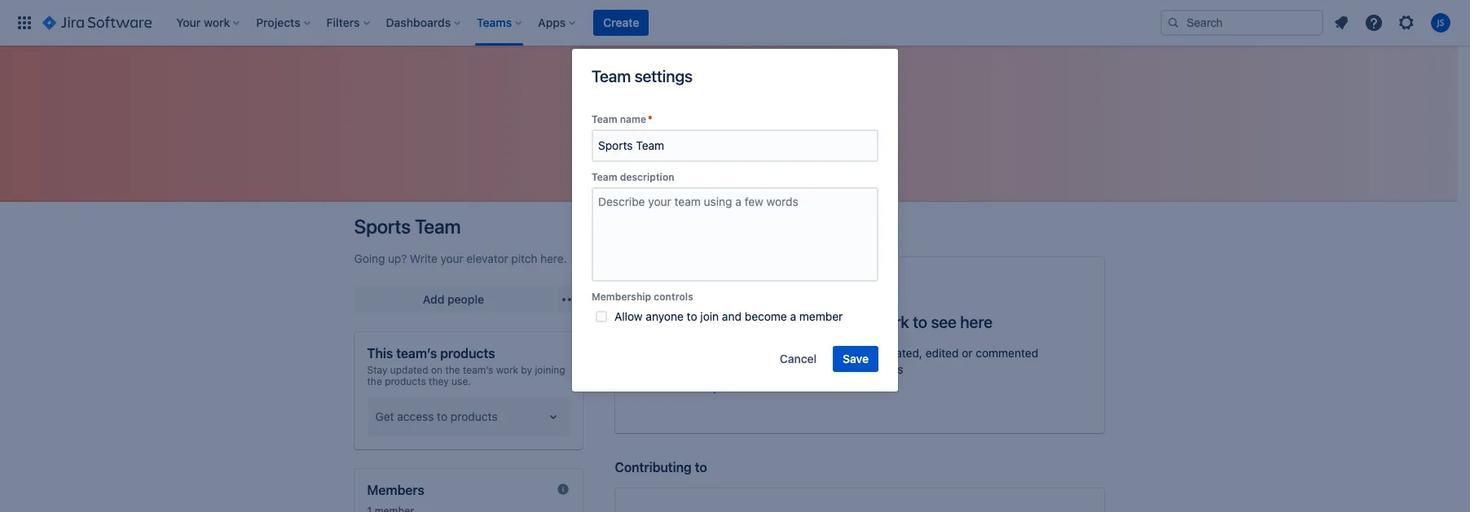 Task type: vqa. For each thing, say whether or not it's contained in the screenshot.
Things
yes



Task type: describe. For each thing, give the bounding box(es) containing it.
sports team
[[354, 215, 461, 238]]

save button
[[833, 346, 879, 373]]

primary element
[[10, 0, 1161, 46]]

and
[[722, 310, 742, 324]]

updated
[[390, 364, 429, 377]]

cancel button
[[770, 346, 827, 373]]

create button
[[594, 10, 649, 36]]

member
[[800, 310, 843, 324]]

the right in
[[820, 363, 837, 377]]

1 horizontal spatial work
[[874, 313, 910, 332]]

here
[[961, 313, 993, 332]]

join
[[701, 310, 719, 324]]

work inside this team's products stay updated on the team's work by joining the products they use.
[[496, 364, 519, 377]]

membership
[[592, 291, 652, 303]]

anyone
[[646, 310, 684, 324]]

commented
[[976, 346, 1039, 360]]

going
[[354, 252, 385, 266]]

membership controls allow anyone to join and become a member
[[592, 291, 843, 324]]

0 horizontal spatial team's
[[396, 346, 437, 361]]

last
[[840, 363, 859, 377]]

search image
[[1167, 16, 1181, 29]]

write
[[410, 252, 438, 266]]

open image
[[543, 408, 563, 427]]

team settings dialog
[[572, 49, 898, 392]]

people
[[448, 293, 484, 307]]

add people
[[423, 293, 484, 307]]

contributing
[[615, 461, 692, 475]]

1 horizontal spatial team's
[[463, 364, 494, 377]]

edited
[[926, 346, 959, 360]]

by
[[521, 364, 532, 377]]

team for team name *
[[592, 113, 618, 126]]

to for join
[[687, 310, 698, 324]]

things
[[791, 346, 827, 360]]

team
[[850, 346, 876, 360]]

controls
[[654, 291, 694, 303]]

team name *
[[592, 113, 653, 126]]

settings
[[635, 67, 693, 86]]

they
[[429, 376, 449, 388]]

become
[[745, 310, 787, 324]]

joining
[[535, 364, 566, 377]]

sports
[[354, 215, 411, 238]]

Search field
[[1161, 10, 1324, 36]]

create
[[604, 15, 640, 29]]

Team description text field
[[592, 187, 879, 282]]

going up? write your elevator pitch here.
[[354, 252, 567, 266]]

is
[[837, 313, 849, 332]]

no
[[852, 313, 870, 332]]

the right updated
[[446, 364, 460, 377]]

e.g. HR Team, Redesign Project, Team Mango field
[[594, 131, 877, 161]]

here.
[[541, 252, 567, 266]]



Task type: locate. For each thing, give the bounding box(es) containing it.
0 vertical spatial work
[[874, 313, 910, 332]]

to right contributing
[[695, 461, 707, 475]]

to
[[687, 310, 698, 324], [913, 313, 928, 332], [695, 461, 707, 475]]

products
[[440, 346, 495, 361], [385, 376, 426, 388]]

0 horizontal spatial work
[[496, 364, 519, 377]]

to for see
[[913, 313, 928, 332]]

team left description
[[592, 171, 618, 183]]

team's right they
[[463, 364, 494, 377]]

save
[[843, 352, 869, 366]]

on left use.
[[431, 364, 443, 377]]

there
[[791, 313, 833, 332]]

members
[[367, 483, 425, 498]]

in
[[807, 363, 817, 377]]

the up 'last'
[[830, 346, 847, 360]]

team description
[[592, 171, 675, 183]]

this
[[367, 346, 393, 361]]

add people button
[[354, 287, 553, 313]]

up?
[[388, 252, 407, 266]]

on inside things the team created, edited or commented on in the last 90 days
[[791, 363, 804, 377]]

1 vertical spatial products
[[385, 376, 426, 388]]

a
[[790, 310, 797, 324]]

things the team created, edited or commented on in the last 90 days
[[791, 346, 1039, 377]]

name
[[620, 113, 647, 126]]

allow
[[615, 310, 643, 324]]

to left see
[[913, 313, 928, 332]]

team left the name
[[592, 113, 618, 126]]

description
[[620, 171, 675, 183]]

products left they
[[385, 376, 426, 388]]

there is no work to see here
[[791, 313, 993, 332]]

team settings
[[592, 67, 693, 86]]

pitch
[[511, 252, 538, 266]]

the
[[830, 346, 847, 360], [820, 363, 837, 377], [446, 364, 460, 377], [367, 376, 382, 388]]

or
[[962, 346, 973, 360]]

team's up updated
[[396, 346, 437, 361]]

see
[[931, 313, 957, 332]]

this team's products stay updated on the team's work by joining the products they use.
[[367, 346, 566, 388]]

90
[[862, 363, 876, 377]]

created,
[[879, 346, 923, 360]]

jira software image
[[42, 13, 152, 33], [42, 13, 152, 33]]

team for team description
[[592, 171, 618, 183]]

to left join
[[687, 310, 698, 324]]

contributing to
[[615, 461, 707, 475]]

cancel
[[780, 352, 817, 366]]

1 vertical spatial team's
[[463, 364, 494, 377]]

team up team name *
[[592, 67, 631, 86]]

0 vertical spatial team's
[[396, 346, 437, 361]]

work
[[874, 313, 910, 332], [496, 364, 519, 377]]

on
[[791, 363, 804, 377], [431, 364, 443, 377]]

work right no
[[874, 313, 910, 332]]

create banner
[[0, 0, 1471, 46]]

team's
[[396, 346, 437, 361], [463, 364, 494, 377]]

0 horizontal spatial on
[[431, 364, 443, 377]]

team for team settings
[[592, 67, 631, 86]]

work left by
[[496, 364, 519, 377]]

stay
[[367, 364, 388, 377]]

to inside the membership controls allow anyone to join and become a member
[[687, 310, 698, 324]]

elevator
[[467, 252, 508, 266]]

days
[[879, 363, 904, 377]]

on inside this team's products stay updated on the team's work by joining the products they use.
[[431, 364, 443, 377]]

1 vertical spatial work
[[496, 364, 519, 377]]

team up write
[[415, 215, 461, 238]]

team
[[592, 67, 631, 86], [592, 113, 618, 126], [592, 171, 618, 183], [415, 215, 461, 238]]

0 vertical spatial products
[[440, 346, 495, 361]]

on left in
[[791, 363, 804, 377]]

add
[[423, 293, 445, 307]]

products up use.
[[440, 346, 495, 361]]

*
[[648, 113, 653, 126]]

use.
[[452, 376, 471, 388]]

0 horizontal spatial products
[[385, 376, 426, 388]]

your
[[441, 252, 464, 266]]

the down the this
[[367, 376, 382, 388]]

1 horizontal spatial products
[[440, 346, 495, 361]]

1 horizontal spatial on
[[791, 363, 804, 377]]



